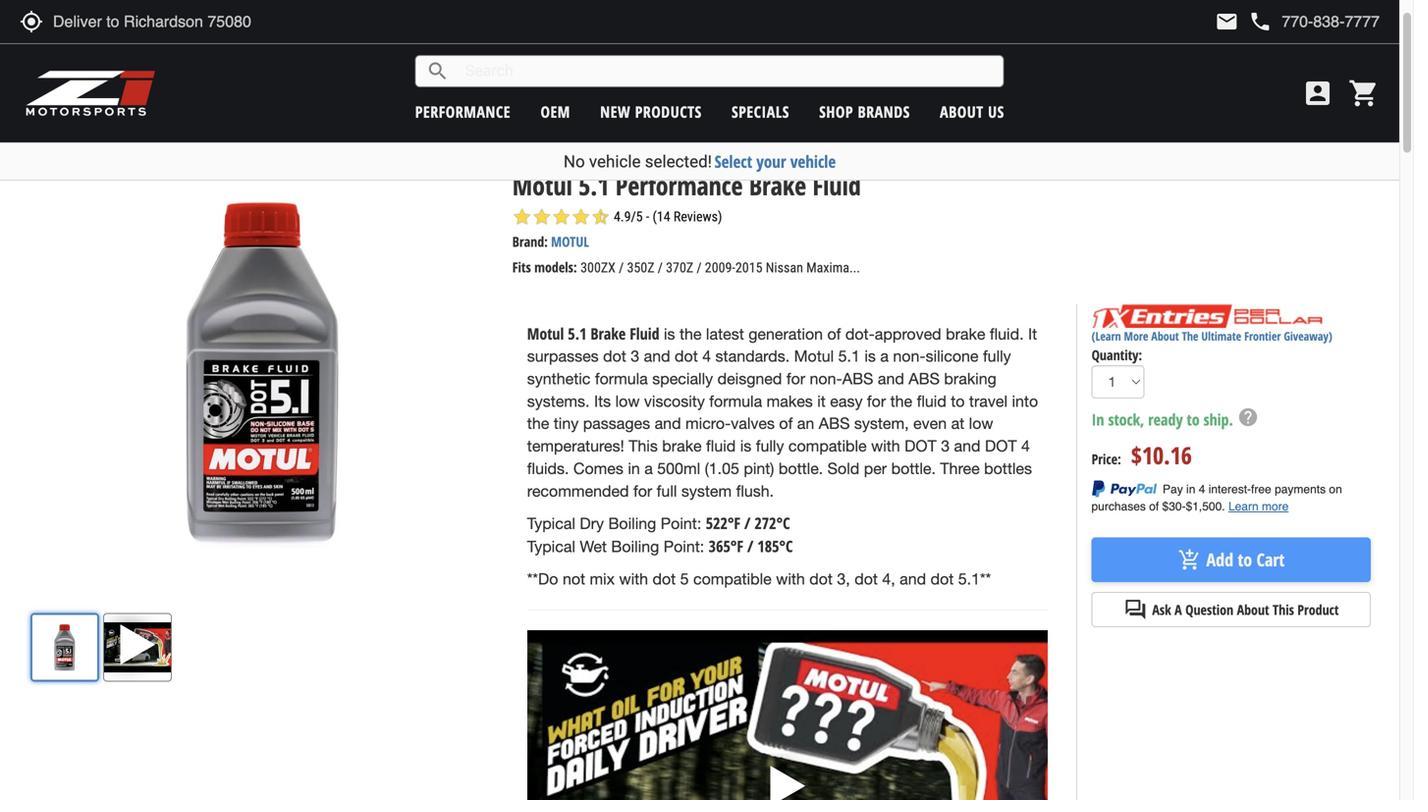 Task type: locate. For each thing, give the bounding box(es) containing it.
to up at
[[951, 392, 965, 410]]

bottles
[[984, 460, 1032, 478]]

0 vertical spatial motul
[[512, 168, 572, 203]]

motul down generation
[[794, 347, 834, 365]]

formula down 'deisgned'
[[709, 392, 762, 410]]

brake
[[946, 325, 985, 343], [662, 437, 702, 455]]

0 vertical spatial for
[[786, 370, 805, 388]]

0 horizontal spatial formula
[[595, 370, 648, 388]]

brake up the 500ml on the left bottom of the page
[[662, 437, 702, 455]]

low right at
[[969, 415, 993, 433]]

4 down latest
[[702, 347, 711, 365]]

2009-
[[705, 260, 735, 276]]

with down 185°c
[[776, 570, 805, 588]]

0 vertical spatial 3
[[631, 347, 639, 365]]

compatible down "365°f"
[[693, 570, 772, 588]]

0 horizontal spatial is
[[664, 325, 675, 343]]

with inside is the latest generation of dot-approved brake fluid. it surpasses dot 3 and dot 4 standards. motul 5.1 is a non-silicone fully synthetic formula specially deisgned for non-abs and abs braking systems. its low viscosity formula makes it easy for the fluid to travel into the tiny passages and micro-valves of an abs system, even at low temperatures! this brake fluid is fully compatible with dot 3 and dot 4 fluids. comes in a 500ml (1.05 pint) bottle. sold per bottle. three bottles recommended for full system flush.
[[871, 437, 900, 455]]

fluids
[[239, 135, 270, 154]]

shopping_cart link
[[1343, 78, 1380, 109]]

brake down specials
[[749, 168, 806, 203]]

with down system,
[[871, 437, 900, 455]]

1 horizontal spatial the
[[679, 325, 702, 343]]

typical dry boiling point: 522°f / 272°c typical wet boiling point: 365°f / 185°c
[[527, 513, 793, 557]]

universal
[[136, 135, 186, 154]]

dot
[[905, 437, 937, 455], [985, 437, 1017, 455]]

5.1
[[579, 168, 609, 203], [568, 323, 587, 344], [838, 347, 860, 365]]

fluids.
[[527, 460, 569, 478]]

not
[[563, 570, 585, 588]]

help
[[1237, 406, 1259, 428]]

motul for brake
[[527, 323, 564, 344]]

1 horizontal spatial of
[[827, 325, 841, 343]]

dot
[[603, 347, 626, 365], [675, 347, 698, 365], [653, 570, 676, 588], [809, 570, 833, 588], [855, 570, 878, 588], [930, 570, 954, 588]]

1 horizontal spatial performance
[[615, 168, 743, 203]]

1 parts from the left
[[86, 135, 113, 154]]

select
[[714, 150, 752, 173]]

is down valves
[[740, 437, 751, 455]]

sold
[[827, 460, 859, 478]]

0 horizontal spatial to
[[951, 392, 965, 410]]

1 horizontal spatial formula
[[709, 392, 762, 410]]

5.1 up surpasses
[[568, 323, 587, 344]]

to inside "in stock, ready to ship. help"
[[1187, 409, 1200, 430]]

motul up brand:
[[512, 168, 572, 203]]

(learn more about the ultimate frontier giveaway) link
[[1092, 328, 1332, 344]]

phone link
[[1248, 10, 1380, 33]]

more
[[1124, 328, 1148, 344]]

4 up bottles
[[1021, 437, 1030, 455]]

bottle. right pint)
[[779, 460, 823, 478]]

**do
[[527, 570, 558, 588]]

0 horizontal spatial the
[[527, 415, 549, 433]]

1 horizontal spatial a
[[880, 347, 889, 365]]

price: $10.16
[[1092, 439, 1192, 471]]

0 horizontal spatial a
[[644, 460, 653, 478]]

parts right universal
[[189, 135, 216, 154]]

non- up it
[[810, 370, 842, 388]]

5.1 down dot-
[[838, 347, 860, 365]]

and up system,
[[878, 370, 904, 388]]

fully down the fluid.
[[983, 347, 1011, 365]]

1 horizontal spatial 4
[[1021, 437, 1030, 455]]

passages
[[583, 415, 650, 433]]

0 vertical spatial the
[[679, 325, 702, 343]]

0 horizontal spatial dot
[[905, 437, 937, 455]]

1 horizontal spatial compatible
[[788, 437, 867, 455]]

2 parts from the left
[[189, 135, 216, 154]]

1 horizontal spatial is
[[740, 437, 751, 455]]

1 vertical spatial non-
[[810, 370, 842, 388]]

5.1 up the star_half
[[579, 168, 609, 203]]

comes
[[573, 460, 623, 478]]

185°c
[[757, 536, 793, 557]]

2 vertical spatial motul
[[794, 347, 834, 365]]

search
[[426, 59, 449, 83]]

motul up surpasses
[[527, 323, 564, 344]]

for left full
[[633, 482, 652, 500]]

with
[[871, 437, 900, 455], [619, 570, 648, 588], [776, 570, 805, 588]]

5
[[680, 570, 689, 588]]

this left product
[[1273, 601, 1294, 619]]

0 vertical spatial fluid
[[917, 392, 946, 410]]

brake inside motul 5.1 performance brake fluid star star star star star_half 4.9/5 - (14 reviews) brand: motul fits models: 300zx / 350z / 370z / 2009-2015 nissan maxima...
[[749, 168, 806, 203]]

and
[[644, 347, 670, 365], [878, 370, 904, 388], [655, 415, 681, 433], [954, 437, 981, 455], [900, 570, 926, 588]]

0 horizontal spatial fluid
[[706, 437, 736, 455]]

selected!
[[645, 152, 712, 171]]

ship.
[[1203, 409, 1233, 430]]

fluid right the your
[[813, 168, 861, 203]]

new
[[600, 101, 631, 122]]

question_answer ask a question about this product
[[1124, 598, 1339, 622]]

1 vertical spatial for
[[867, 392, 886, 410]]

2 horizontal spatial is
[[864, 347, 876, 365]]

micro-
[[685, 415, 731, 433]]

oem link
[[541, 101, 570, 122]]

motul inside is the latest generation of dot-approved brake fluid. it surpasses dot 3 and dot 4 standards. motul 5.1 is a non-silicone fully synthetic formula specially deisgned for non-abs and abs braking systems. its low viscosity formula makes it easy for the fluid to travel into the tiny passages and micro-valves of an abs system, even at low temperatures! this brake fluid is fully compatible with dot 3 and dot 4 fluids. comes in a 500ml (1.05 pint) bottle. sold per bottle. three bottles recommended for full system flush.
[[794, 347, 834, 365]]

typical left dry
[[527, 515, 575, 533]]

a
[[1175, 601, 1182, 619]]

is
[[664, 325, 675, 343], [864, 347, 876, 365], [740, 437, 751, 455]]

1 vertical spatial fluid
[[706, 437, 736, 455]]

shopping_cart
[[1348, 78, 1380, 109]]

0 vertical spatial 5.1
[[579, 168, 609, 203]]

1 horizontal spatial 3
[[941, 437, 950, 455]]

star
[[512, 207, 532, 227], [532, 207, 552, 227], [552, 207, 571, 227], [571, 207, 591, 227]]

0 horizontal spatial vehicle
[[589, 152, 641, 171]]

1 typical from the top
[[527, 515, 575, 533]]

1 horizontal spatial low
[[969, 415, 993, 433]]

2 bottle. from the left
[[891, 460, 936, 478]]

brake up silicone
[[946, 325, 985, 343]]

0 vertical spatial 4
[[702, 347, 711, 365]]

0 vertical spatial low
[[615, 392, 640, 410]]

1 vertical spatial of
[[779, 415, 793, 433]]

1 vertical spatial performance
[[615, 168, 743, 203]]

about right question
[[1237, 601, 1269, 619]]

2 vertical spatial for
[[633, 482, 652, 500]]

2 horizontal spatial for
[[867, 392, 886, 410]]

0 vertical spatial performance
[[14, 135, 83, 154]]

1 vertical spatial brake
[[662, 437, 702, 455]]

for up system,
[[867, 392, 886, 410]]

the up system,
[[890, 392, 912, 410]]

0 horizontal spatial non-
[[810, 370, 842, 388]]

1 vertical spatial 4
[[1021, 437, 1030, 455]]

fluid up specially
[[630, 323, 659, 344]]

add_shopping_cart
[[1178, 548, 1201, 572]]

and up three
[[954, 437, 981, 455]]

makes
[[767, 392, 813, 410]]

to inside is the latest generation of dot-approved brake fluid. it surpasses dot 3 and dot 4 standards. motul 5.1 is a non-silicone fully synthetic formula specially deisgned for non-abs and abs braking systems. its low viscosity formula makes it easy for the fluid to travel into the tiny passages and micro-valves of an abs system, even at low temperatures! this brake fluid is fully compatible with dot 3 and dot 4 fluids. comes in a 500ml (1.05 pint) bottle. sold per bottle. three bottles recommended for full system flush.
[[951, 392, 965, 410]]

parts for performance parts
[[86, 135, 113, 154]]

account_box link
[[1297, 78, 1338, 109]]

and right 4,
[[900, 570, 926, 588]]

1 vertical spatial a
[[644, 460, 653, 478]]

1 horizontal spatial to
[[1187, 409, 1200, 430]]

1 horizontal spatial dot
[[985, 437, 1017, 455]]

1 dot from the left
[[905, 437, 937, 455]]

performance down the z1 motorsports logo
[[14, 135, 83, 154]]

2 typical from the top
[[527, 538, 575, 556]]

a down approved
[[880, 347, 889, 365]]

300zx
[[580, 260, 616, 276]]

performance
[[14, 135, 83, 154], [615, 168, 743, 203]]

2 horizontal spatial to
[[1238, 548, 1252, 572]]

2 horizontal spatial with
[[871, 437, 900, 455]]

products
[[635, 101, 702, 122]]

0 vertical spatial this
[[629, 437, 658, 455]]

2 horizontal spatial the
[[890, 392, 912, 410]]

latest
[[706, 325, 744, 343]]

0 horizontal spatial parts
[[86, 135, 113, 154]]

z1 motorsports logo image
[[25, 69, 157, 118]]

the left tiny
[[527, 415, 549, 433]]

bottle. right "per"
[[891, 460, 936, 478]]

shop brands
[[819, 101, 910, 122]]

5.1 inside motul 5.1 performance brake fluid star star star star star_half 4.9/5 - (14 reviews) brand: motul fits models: 300zx / 350z / 370z / 2009-2015 nissan maxima...
[[579, 168, 609, 203]]

1 vertical spatial the
[[890, 392, 912, 410]]

compatible up sold
[[788, 437, 867, 455]]

1 vertical spatial this
[[1273, 601, 1294, 619]]

0 horizontal spatial bottle.
[[779, 460, 823, 478]]

fluid
[[813, 168, 861, 203], [630, 323, 659, 344]]

dot up bottles
[[985, 437, 1017, 455]]

generation
[[748, 325, 823, 343]]

performance parts link
[[14, 135, 113, 154]]

1 horizontal spatial fluid
[[813, 168, 861, 203]]

brake up surpasses
[[591, 323, 626, 344]]

point: up 5 on the bottom of page
[[664, 538, 704, 556]]

0 horizontal spatial performance
[[14, 135, 83, 154]]

fluid up even
[[917, 392, 946, 410]]

2 vertical spatial the
[[527, 415, 549, 433]]

$10.16
[[1131, 439, 1192, 471]]

about left 'the'
[[1151, 328, 1179, 344]]

point: down full
[[661, 515, 701, 533]]

boiling right wet
[[611, 538, 659, 556]]

a right in
[[644, 460, 653, 478]]

0 vertical spatial compatible
[[788, 437, 867, 455]]

1 vertical spatial brake
[[591, 323, 626, 344]]

0 vertical spatial typical
[[527, 515, 575, 533]]

/ right 522°f at the bottom of page
[[744, 513, 751, 534]]

star_half
[[591, 207, 611, 227]]

dot left 4,
[[855, 570, 878, 588]]

0 horizontal spatial of
[[779, 415, 793, 433]]

0 vertical spatial brake
[[946, 325, 985, 343]]

even
[[913, 415, 947, 433]]

formula up 'its'
[[595, 370, 648, 388]]

1 horizontal spatial parts
[[189, 135, 216, 154]]

**do not mix with dot 5 compatible with dot 3, dot 4, and dot 5.1**
[[527, 570, 991, 588]]

motul inside motul 5.1 performance brake fluid star star star star star_half 4.9/5 - (14 reviews) brand: motul fits models: 300zx / 350z / 370z / 2009-2015 nissan maxima...
[[512, 168, 572, 203]]

(learn more about the ultimate frontier giveaway)
[[1092, 328, 1332, 344]]

vehicle inside no vehicle selected! select your vehicle
[[589, 152, 641, 171]]

standards.
[[715, 347, 790, 365]]

0 horizontal spatial brake
[[662, 437, 702, 455]]

pint)
[[744, 460, 774, 478]]

0 horizontal spatial compatible
[[693, 570, 772, 588]]

about left us
[[940, 101, 984, 122]]

to left ship. on the right bottom
[[1187, 409, 1200, 430]]

1 vertical spatial boiling
[[611, 538, 659, 556]]

motul link
[[551, 232, 589, 251]]

2 dot from the left
[[985, 437, 1017, 455]]

vehicle right the your
[[790, 150, 836, 173]]

boiling right dry
[[608, 515, 656, 533]]

this inside the question_answer ask a question about this product
[[1273, 601, 1294, 619]]

mail phone
[[1215, 10, 1272, 33]]

specially
[[652, 370, 713, 388]]

parts down the z1 motorsports logo
[[86, 135, 113, 154]]

performance up 4.9/5 -
[[615, 168, 743, 203]]

1 vertical spatial motul
[[527, 323, 564, 344]]

is down dot-
[[864, 347, 876, 365]]

1 horizontal spatial this
[[1273, 601, 1294, 619]]

this up in
[[629, 437, 658, 455]]

vehicle right no
[[589, 152, 641, 171]]

1 vertical spatial 3
[[941, 437, 950, 455]]

3 down motul 5.1 brake fluid
[[631, 347, 639, 365]]

low up "passages"
[[615, 392, 640, 410]]

dot down even
[[905, 437, 937, 455]]

1 horizontal spatial fully
[[983, 347, 1011, 365]]

synthetic
[[527, 370, 591, 388]]

for up makes at the right
[[786, 370, 805, 388]]

1 horizontal spatial with
[[776, 570, 805, 588]]

dot left 5 on the bottom of page
[[653, 570, 676, 588]]

of
[[827, 325, 841, 343], [779, 415, 793, 433]]

1 horizontal spatial non-
[[893, 347, 926, 365]]

low
[[615, 392, 640, 410], [969, 415, 993, 433]]

0 horizontal spatial low
[[615, 392, 640, 410]]

1 vertical spatial low
[[969, 415, 993, 433]]

fully up pint)
[[756, 437, 784, 455]]

fluid up (1.05
[[706, 437, 736, 455]]

in stock, ready to ship. help
[[1092, 406, 1259, 430]]

typical up **do
[[527, 538, 575, 556]]

0 vertical spatial fluid
[[813, 168, 861, 203]]

0 horizontal spatial fully
[[756, 437, 784, 455]]

1 vertical spatial fully
[[756, 437, 784, 455]]

non- down approved
[[893, 347, 926, 365]]

my_location
[[20, 10, 43, 33]]

it
[[1028, 325, 1037, 343]]

/ right "365°f"
[[747, 536, 754, 557]]

cart
[[1257, 548, 1285, 572]]

0 horizontal spatial about
[[940, 101, 984, 122]]

of left an
[[779, 415, 793, 433]]

the left latest
[[679, 325, 702, 343]]

0 vertical spatial formula
[[595, 370, 648, 388]]

2 vertical spatial 5.1
[[838, 347, 860, 365]]

its
[[594, 392, 611, 410]]

2 vertical spatial about
[[1237, 601, 1269, 619]]

1 horizontal spatial brake
[[749, 168, 806, 203]]

0 vertical spatial is
[[664, 325, 675, 343]]

500ml
[[657, 460, 700, 478]]

1 horizontal spatial bottle.
[[891, 460, 936, 478]]

dot down motul 5.1 brake fluid
[[603, 347, 626, 365]]

3 up three
[[941, 437, 950, 455]]

with right mix
[[619, 570, 648, 588]]

it
[[817, 392, 826, 410]]

approved
[[875, 325, 941, 343]]

1 vertical spatial formula
[[709, 392, 762, 410]]

travel
[[969, 392, 1008, 410]]

1 vertical spatial 5.1
[[568, 323, 587, 344]]

wet
[[580, 538, 607, 556]]

0 horizontal spatial with
[[619, 570, 648, 588]]

typical
[[527, 515, 575, 533], [527, 538, 575, 556]]

to right add
[[1238, 548, 1252, 572]]

of left dot-
[[827, 325, 841, 343]]

deisgned
[[717, 370, 782, 388]]

into
[[1012, 392, 1038, 410]]

is up specially
[[664, 325, 675, 343]]

to
[[951, 392, 965, 410], [1187, 409, 1200, 430], [1238, 548, 1252, 572]]

fully
[[983, 347, 1011, 365], [756, 437, 784, 455]]



Task type: describe. For each thing, give the bounding box(es) containing it.
dot left 3, on the right bottom of page
[[809, 570, 833, 588]]

1 horizontal spatial about
[[1151, 328, 1179, 344]]

maxima...
[[806, 260, 860, 276]]

frontier
[[1244, 328, 1281, 344]]

1 vertical spatial is
[[864, 347, 876, 365]]

2 vertical spatial is
[[740, 437, 751, 455]]

no
[[563, 152, 585, 171]]

the
[[1182, 328, 1198, 344]]

5.1 inside is the latest generation of dot-approved brake fluid. it surpasses dot 3 and dot 4 standards. motul 5.1 is a non-silicone fully synthetic formula specially deisgned for non-abs and abs braking systems. its low viscosity formula makes it easy for the fluid to travel into the tiny passages and micro-valves of an abs system, even at low temperatures! this brake fluid is fully compatible with dot 3 and dot 4 fluids. comes in a 500ml (1.05 pint) bottle. sold per bottle. three bottles recommended for full system flush.
[[838, 347, 860, 365]]

0 horizontal spatial 4
[[702, 347, 711, 365]]

abs down silicone
[[909, 370, 940, 388]]

1 vertical spatial compatible
[[693, 570, 772, 588]]

flush.
[[736, 482, 774, 500]]

0 vertical spatial about
[[940, 101, 984, 122]]

recommended
[[527, 482, 629, 500]]

in
[[1092, 409, 1104, 430]]

add
[[1206, 548, 1233, 572]]

abs up the easy
[[842, 370, 873, 388]]

0 horizontal spatial for
[[633, 482, 652, 500]]

5.1 for performance
[[579, 168, 609, 203]]

shop brands link
[[819, 101, 910, 122]]

0 vertical spatial of
[[827, 325, 841, 343]]

0 vertical spatial point:
[[661, 515, 701, 533]]

370z
[[666, 260, 693, 276]]

an
[[797, 415, 814, 433]]

brands
[[858, 101, 910, 122]]

question_answer
[[1124, 598, 1147, 622]]

performance inside motul 5.1 performance brake fluid star star star star star_half 4.9/5 - (14 reviews) brand: motul fits models: 300zx / 350z / 370z / 2009-2015 nissan maxima...
[[615, 168, 743, 203]]

viscosity
[[644, 392, 705, 410]]

easy
[[830, 392, 863, 410]]

about inside the question_answer ask a question about this product
[[1237, 601, 1269, 619]]

4 star from the left
[[571, 207, 591, 227]]

us
[[988, 101, 1004, 122]]

compatible inside is the latest generation of dot-approved brake fluid. it surpasses dot 3 and dot 4 standards. motul 5.1 is a non-silicone fully synthetic formula specially deisgned for non-abs and abs braking systems. its low viscosity formula makes it easy for the fluid to travel into the tiny passages and micro-valves of an abs system, even at low temperatures! this brake fluid is fully compatible with dot 3 and dot 4 fluids. comes in a 500ml (1.05 pint) bottle. sold per bottle. three bottles recommended for full system flush.
[[788, 437, 867, 455]]

valves
[[731, 415, 775, 433]]

2015
[[735, 260, 763, 276]]

performance
[[415, 101, 511, 122]]

giveaway)
[[1284, 328, 1332, 344]]

oem
[[541, 101, 570, 122]]

this inside is the latest generation of dot-approved brake fluid. it surpasses dot 3 and dot 4 standards. motul 5.1 is a non-silicone fully synthetic formula specially deisgned for non-abs and abs braking systems. its low viscosity formula makes it easy for the fluid to travel into the tiny passages and micro-valves of an abs system, even at low temperatures! this brake fluid is fully compatible with dot 3 and dot 4 fluids. comes in a 500ml (1.05 pint) bottle. sold per bottle. three bottles recommended for full system flush.
[[629, 437, 658, 455]]

fluid inside motul 5.1 performance brake fluid star star star star star_half 4.9/5 - (14 reviews) brand: motul fits models: 300zx / 350z / 370z / 2009-2015 nissan maxima...
[[813, 168, 861, 203]]

parts for universal parts
[[189, 135, 216, 154]]

dot left 5.1**
[[930, 570, 954, 588]]

0 vertical spatial fully
[[983, 347, 1011, 365]]

system,
[[854, 415, 909, 433]]

three
[[940, 460, 980, 478]]

1 horizontal spatial vehicle
[[790, 150, 836, 173]]

universal parts
[[136, 135, 216, 154]]

question
[[1185, 601, 1233, 619]]

272°c
[[754, 513, 790, 534]]

/ left 350z
[[619, 260, 624, 276]]

about us link
[[940, 101, 1004, 122]]

motul for performance
[[512, 168, 572, 203]]

mail link
[[1215, 10, 1239, 33]]

nissan
[[766, 260, 803, 276]]

5.1 for brake
[[568, 323, 587, 344]]

(1.05
[[705, 460, 739, 478]]

product
[[1297, 601, 1339, 619]]

phone
[[1248, 10, 1272, 33]]

3 star from the left
[[552, 207, 571, 227]]

abs down the easy
[[819, 415, 850, 433]]

350z
[[627, 260, 655, 276]]

Search search field
[[449, 56, 1003, 86]]

1 vertical spatial point:
[[664, 538, 704, 556]]

dry
[[580, 515, 604, 533]]

/ right 350z
[[658, 260, 663, 276]]

4.9/5 -
[[614, 209, 649, 225]]

ready
[[1148, 409, 1183, 430]]

motul
[[551, 232, 589, 251]]

2 star from the left
[[532, 207, 552, 227]]

ultimate
[[1201, 328, 1241, 344]]

temperatures!
[[527, 437, 624, 455]]

stock,
[[1108, 409, 1144, 430]]

specials link
[[732, 101, 789, 122]]

is the latest generation of dot-approved brake fluid. it surpasses dot 3 and dot 4 standards. motul 5.1 is a non-silicone fully synthetic formula specially deisgned for non-abs and abs braking systems. its low viscosity formula makes it easy for the fluid to travel into the tiny passages and micro-valves of an abs system, even at low temperatures! this brake fluid is fully compatible with dot 3 and dot 4 fluids. comes in a 500ml (1.05 pint) bottle. sold per bottle. three bottles recommended for full system flush.
[[527, 325, 1038, 500]]

add_shopping_cart add to cart
[[1178, 548, 1285, 572]]

universal parts link
[[136, 135, 216, 154]]

1 bottle. from the left
[[779, 460, 823, 478]]

performance link
[[415, 101, 511, 122]]

surpasses
[[527, 347, 599, 365]]

your
[[756, 150, 786, 173]]

522°f
[[706, 513, 740, 534]]

new products link
[[600, 101, 702, 122]]

system
[[681, 482, 732, 500]]

365°f
[[709, 536, 743, 557]]

0 horizontal spatial 3
[[631, 347, 639, 365]]

0 vertical spatial boiling
[[608, 515, 656, 533]]

motul 5.1 brake fluid
[[527, 323, 659, 344]]

brand:
[[512, 232, 548, 251]]

(learn
[[1092, 328, 1121, 344]]

tiny
[[554, 415, 579, 433]]

0 vertical spatial non-
[[893, 347, 926, 365]]

ask
[[1152, 601, 1171, 619]]

1 horizontal spatial brake
[[946, 325, 985, 343]]

1 star from the left
[[512, 207, 532, 227]]

quantity:
[[1092, 345, 1142, 364]]

braking
[[944, 370, 996, 388]]

0 horizontal spatial brake
[[591, 323, 626, 344]]

mail
[[1215, 10, 1239, 33]]

/ right 370z
[[697, 260, 702, 276]]

fluids link
[[239, 135, 270, 154]]

select your vehicle link
[[714, 150, 836, 173]]

models:
[[534, 258, 577, 277]]

and down viscosity
[[655, 415, 681, 433]]

0 vertical spatial a
[[880, 347, 889, 365]]

dot up specially
[[675, 347, 698, 365]]

0 horizontal spatial fluid
[[630, 323, 659, 344]]

mix
[[590, 570, 615, 588]]

and up specially
[[644, 347, 670, 365]]



Task type: vqa. For each thing, say whether or not it's contained in the screenshot.
Shopping
no



